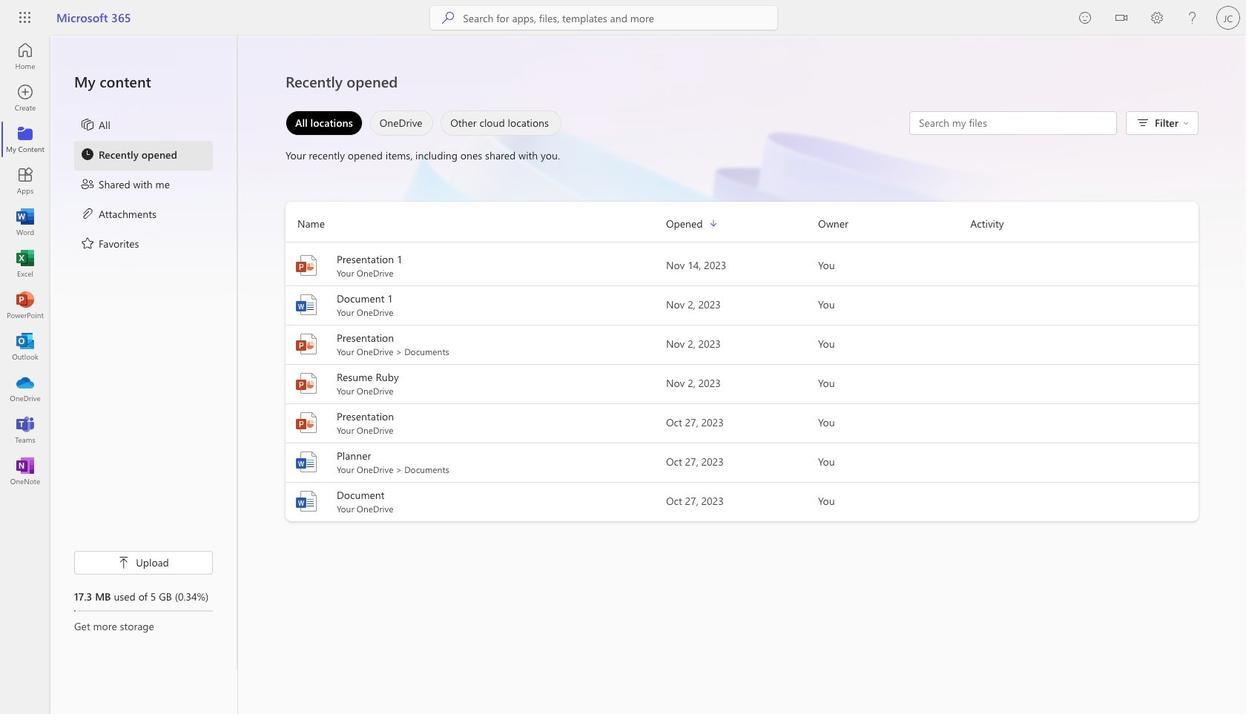 Task type: vqa. For each thing, say whether or not it's contained in the screenshot.
the bottommost Word icon
yes



Task type: locate. For each thing, give the bounding box(es) containing it.
banner
[[0, 0, 1246, 39]]

1 word image from the top
[[295, 293, 318, 317]]

row
[[286, 212, 1199, 243]]

Search box. Suggestions appear as you type. search field
[[463, 6, 778, 30]]

name presentation cell
[[286, 331, 666, 358], [286, 410, 666, 436]]

word image for name document 1 cell
[[295, 293, 318, 317]]

word image inside name document 1 cell
[[295, 293, 318, 317]]

word image inside name document cell
[[295, 490, 318, 513]]

powerpoint image
[[295, 254, 318, 277], [18, 298, 33, 313], [295, 372, 318, 395], [295, 411, 318, 435]]

word image inside name planner cell
[[295, 450, 318, 474]]

2 word image from the top
[[295, 450, 318, 474]]

application
[[0, 36, 1246, 714]]

None search field
[[431, 6, 778, 30]]

name planner cell
[[286, 449, 666, 476]]

apps image
[[18, 174, 33, 188]]

powerpoint image inside name resume ruby "cell"
[[295, 372, 318, 395]]

1 vertical spatial name presentation cell
[[286, 410, 666, 436]]

1 vertical spatial word image
[[295, 450, 318, 474]]

name presentation cell down name resume ruby "cell" on the bottom
[[286, 410, 666, 436]]

3 word image from the top
[[295, 490, 318, 513]]

my content image
[[18, 132, 33, 147]]

activity, column 4 of 4 column header
[[971, 212, 1199, 236]]

2 vertical spatial word image
[[295, 490, 318, 513]]

2 name presentation cell from the top
[[286, 410, 666, 436]]

0 vertical spatial word image
[[295, 293, 318, 317]]

navigation
[[0, 36, 50, 493]]

3 tab from the left
[[437, 111, 565, 136]]

0 vertical spatial name presentation cell
[[286, 331, 666, 358]]

tab list
[[282, 107, 565, 139]]

word image
[[295, 293, 318, 317], [295, 450, 318, 474], [295, 490, 318, 513]]

word image for name planner cell on the bottom of the page
[[295, 450, 318, 474]]

menu inside my content left pane navigation navigation
[[74, 111, 213, 260]]

name resume ruby cell
[[286, 370, 666, 397]]

name presentation cell down name document 1 cell
[[286, 331, 666, 358]]

my content left pane navigation navigation
[[50, 36, 237, 670]]

status
[[910, 111, 1117, 135]]

1 tab from the left
[[282, 111, 366, 136]]

powerpoint image
[[295, 332, 318, 356]]

teams image
[[18, 423, 33, 438]]

tab
[[282, 111, 366, 136], [366, 111, 437, 136], [437, 111, 565, 136]]

home image
[[18, 49, 33, 64]]

menu
[[74, 111, 213, 260]]

create image
[[18, 91, 33, 105]]



Task type: describe. For each thing, give the bounding box(es) containing it.
onenote image
[[18, 464, 33, 479]]

name presentation 1 cell
[[286, 252, 666, 279]]

powerpoint image inside name presentation 1 cell
[[295, 254, 318, 277]]

jc image
[[1217, 6, 1240, 30]]

1 name presentation cell from the top
[[286, 331, 666, 358]]

word image
[[18, 215, 33, 230]]

name document 1 cell
[[286, 292, 666, 318]]

name document cell
[[286, 488, 666, 515]]

word image for name document cell
[[295, 490, 318, 513]]

onedrive image
[[18, 381, 33, 396]]

2 tab from the left
[[366, 111, 437, 136]]

Search my files text field
[[918, 116, 1109, 131]]

outlook image
[[18, 340, 33, 355]]

excel image
[[18, 257, 33, 272]]



